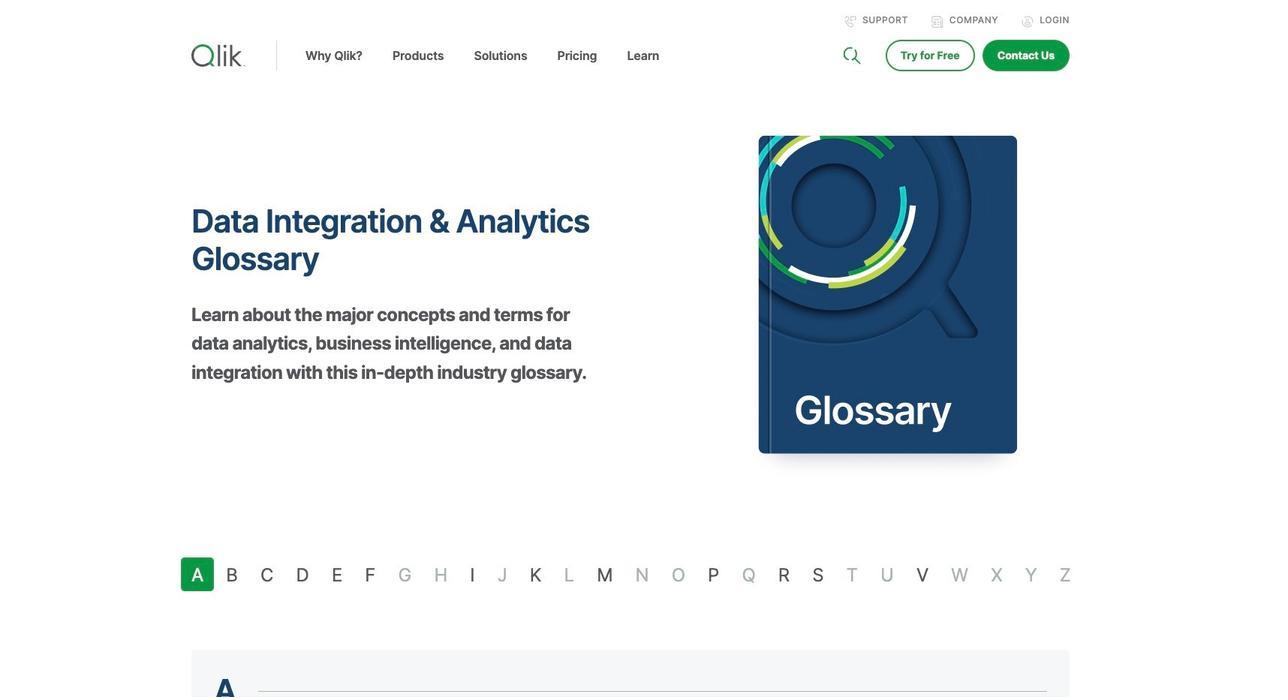 Task type: describe. For each thing, give the bounding box(es) containing it.
company image
[[931, 16, 943, 28]]

qlik image
[[191, 44, 245, 67]]

login image
[[1022, 16, 1034, 28]]



Task type: locate. For each thing, give the bounding box(es) containing it.
support image
[[844, 16, 856, 28]]

data integration & analytics glossary - hero image image
[[642, 89, 1170, 501]]



Task type: vqa. For each thing, say whether or not it's contained in the screenshot.
further
no



